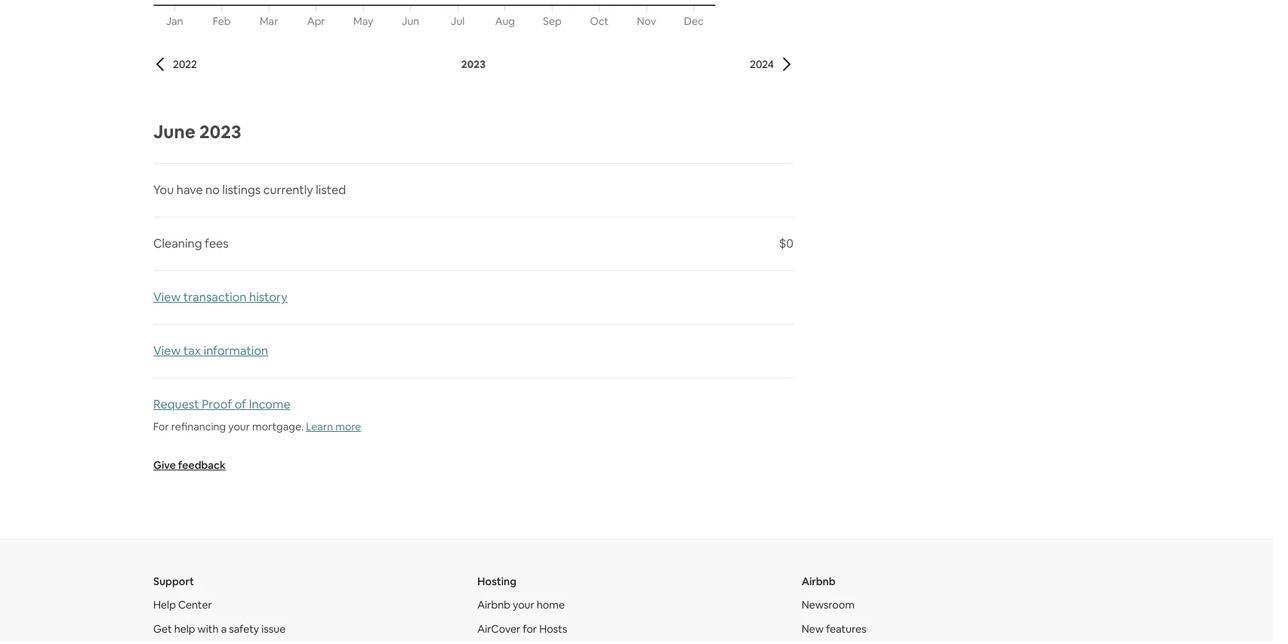 Task type: vqa. For each thing, say whether or not it's contained in the screenshot.
4th Japan from left
no



Task type: locate. For each thing, give the bounding box(es) containing it.
view
[[153, 290, 181, 305], [153, 343, 181, 359]]

request proof of income for refinancing your mortgage. learn more
[[153, 397, 361, 434]]

learn more link
[[306, 420, 361, 434]]

earnings image
[[153, 0, 794, 36], [153, 0, 779, 28]]

support
[[153, 575, 194, 589]]

of
[[235, 397, 246, 413]]

home
[[537, 599, 565, 612]]

more
[[336, 420, 361, 434]]

features
[[826, 623, 867, 636]]

view left transaction
[[153, 290, 181, 305]]

2022 button
[[153, 58, 197, 71]]

1 vertical spatial airbnb
[[478, 599, 511, 612]]

information
[[204, 343, 268, 359]]

airbnb up newsroom
[[802, 575, 836, 589]]

0 horizontal spatial airbnb
[[478, 599, 511, 612]]

new features link
[[802, 623, 867, 636]]

$0
[[779, 236, 794, 252]]

request
[[153, 397, 199, 413]]

1 view from the top
[[153, 290, 181, 305]]

2 view from the top
[[153, 343, 181, 359]]

transaction
[[183, 290, 247, 305]]

1 vertical spatial your
[[513, 599, 535, 612]]

new features
[[802, 623, 867, 636]]

0 vertical spatial view
[[153, 290, 181, 305]]

june
[[153, 120, 196, 144]]

cleaning
[[153, 236, 202, 252]]

get
[[153, 623, 172, 636]]

your up aircover for hosts
[[513, 599, 535, 612]]

help
[[153, 599, 176, 612]]

2024 button
[[750, 58, 794, 71]]

get help with a safety issue
[[153, 623, 286, 636]]

view transaction history link
[[153, 290, 287, 305]]

airbnb
[[802, 575, 836, 589], [478, 599, 511, 612]]

1 vertical spatial view
[[153, 343, 181, 359]]

get help with a safety issue link
[[153, 623, 286, 636]]

view for view transaction history
[[153, 290, 181, 305]]

airbnb for airbnb
[[802, 575, 836, 589]]

view transaction history
[[153, 290, 287, 305]]

proof
[[202, 397, 232, 413]]

hosting
[[478, 575, 517, 589]]

1 horizontal spatial your
[[513, 599, 535, 612]]

refinancing
[[171, 420, 226, 434]]

view left tax
[[153, 343, 181, 359]]

new
[[802, 623, 824, 636]]

airbnb your home
[[478, 599, 565, 612]]

1 horizontal spatial airbnb
[[802, 575, 836, 589]]

income
[[249, 397, 290, 413]]

0 vertical spatial airbnb
[[802, 575, 836, 589]]

1 horizontal spatial 2023
[[461, 58, 486, 71]]

your down the of
[[228, 420, 250, 434]]

with
[[198, 623, 219, 636]]

2023
[[461, 58, 486, 71], [199, 120, 241, 144]]

airbnb down hosting
[[478, 599, 511, 612]]

tax
[[183, 343, 201, 359]]

0 vertical spatial your
[[228, 420, 250, 434]]

listed
[[316, 182, 346, 198]]

1 vertical spatial 2023
[[199, 120, 241, 144]]

0 horizontal spatial your
[[228, 420, 250, 434]]

aircover for hosts
[[478, 623, 567, 636]]

view tax information
[[153, 343, 268, 359]]

your
[[228, 420, 250, 434], [513, 599, 535, 612]]

have
[[177, 182, 203, 198]]

0 horizontal spatial 2023
[[199, 120, 241, 144]]



Task type: describe. For each thing, give the bounding box(es) containing it.
cleaning fees
[[153, 236, 229, 252]]

view for view tax information
[[153, 343, 181, 359]]

mortgage.
[[252, 420, 304, 434]]

airbnb for airbnb your home
[[478, 599, 511, 612]]

2024
[[750, 58, 774, 71]]

help center link
[[153, 599, 212, 612]]

newsroom link
[[802, 599, 855, 612]]

fees
[[205, 236, 229, 252]]

newsroom
[[802, 599, 855, 612]]

hosts
[[539, 623, 567, 636]]

airbnb your home link
[[478, 599, 565, 612]]

for
[[523, 623, 537, 636]]

safety
[[229, 623, 259, 636]]

for
[[153, 420, 169, 434]]

aircover
[[478, 623, 521, 636]]

learn
[[306, 420, 333, 434]]

request proof of income button
[[153, 397, 290, 413]]

you have no listings currently listed
[[153, 182, 346, 198]]

no
[[206, 182, 220, 198]]

june 2023
[[153, 120, 241, 144]]

you
[[153, 182, 174, 198]]

help
[[174, 623, 195, 636]]

issue
[[262, 623, 286, 636]]

your inside request proof of income for refinancing your mortgage. learn more
[[228, 420, 250, 434]]

0 vertical spatial 2023
[[461, 58, 486, 71]]

2022
[[173, 58, 197, 71]]

a
[[221, 623, 227, 636]]

center
[[178, 599, 212, 612]]

aircover for hosts link
[[478, 623, 567, 636]]

listings
[[222, 182, 261, 198]]

history
[[249, 290, 287, 305]]

currently
[[263, 182, 313, 198]]

help center
[[153, 599, 212, 612]]

view tax information link
[[153, 343, 268, 359]]



